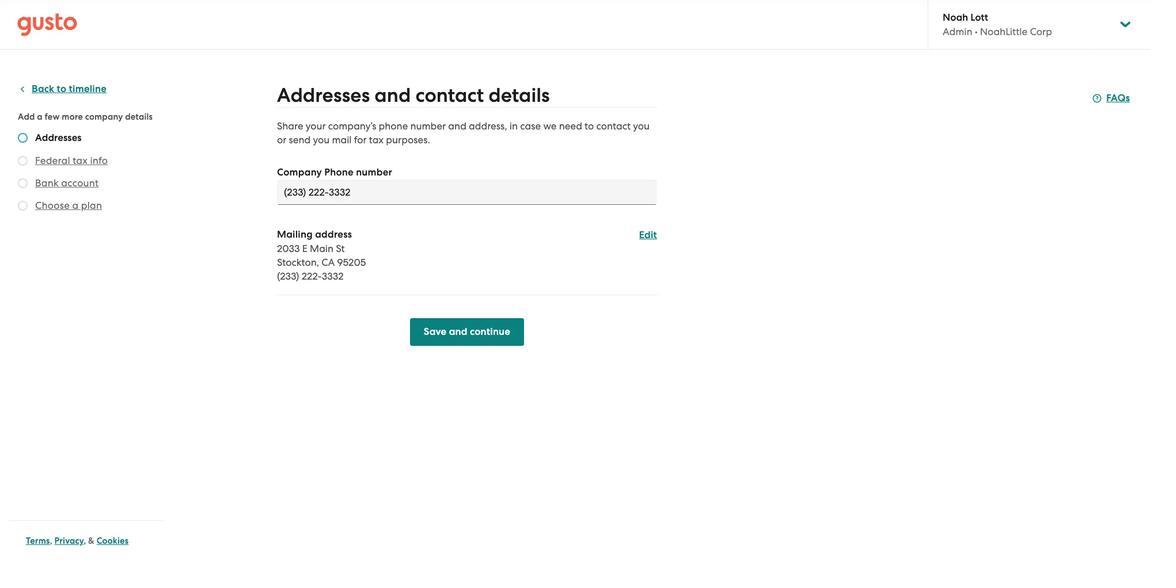 Task type: locate. For each thing, give the bounding box(es) containing it.
noahlittle
[[980, 26, 1028, 37]]

choose a plan
[[35, 200, 102, 211]]

lott
[[971, 12, 988, 24]]

0 horizontal spatial number
[[356, 166, 392, 179]]

tax inside button
[[73, 155, 88, 166]]

222-
[[302, 271, 322, 282]]

info
[[90, 155, 108, 166]]

1 horizontal spatial contact
[[596, 120, 631, 132]]

your
[[306, 120, 326, 132]]

and left address,
[[448, 120, 466, 132]]

0 horizontal spatial addresses
[[35, 132, 82, 144]]

1 horizontal spatial a
[[72, 200, 79, 211]]

0 vertical spatial number
[[410, 120, 446, 132]]

addresses for addresses
[[35, 132, 82, 144]]

plan
[[81, 200, 102, 211]]

1 horizontal spatial tax
[[369, 134, 384, 146]]

, left ca on the left
[[317, 257, 319, 268]]

company phone number
[[277, 166, 392, 179]]

1 vertical spatial and
[[448, 120, 466, 132]]

a inside "button"
[[72, 200, 79, 211]]

contact right the need in the top of the page
[[596, 120, 631, 132]]

you
[[633, 120, 650, 132], [313, 134, 330, 146]]

1 horizontal spatial addresses
[[277, 84, 370, 107]]

0 vertical spatial a
[[37, 112, 43, 122]]

a left plan
[[72, 200, 79, 211]]

save and continue button
[[410, 319, 524, 346]]

phone
[[379, 120, 408, 132]]

0 horizontal spatial contact
[[416, 84, 484, 107]]

1 vertical spatial contact
[[596, 120, 631, 132]]

addresses for addresses and contact details
[[277, 84, 370, 107]]

0 horizontal spatial details
[[125, 112, 153, 122]]

1 vertical spatial you
[[313, 134, 330, 146]]

faqs button
[[1093, 92, 1130, 105]]

tax right for
[[369, 134, 384, 146]]

to right back
[[57, 83, 66, 95]]

mail
[[332, 134, 352, 146]]

1 vertical spatial tax
[[73, 155, 88, 166]]

number up purposes. at the top left of page
[[410, 120, 446, 132]]

addresses list
[[18, 132, 160, 215]]

number inside share your company's phone number and address, in case we need to contact you or send you mail for tax purposes.
[[410, 120, 446, 132]]

1 check image from the top
[[18, 156, 28, 166]]

1 vertical spatial number
[[356, 166, 392, 179]]

0 horizontal spatial tax
[[73, 155, 88, 166]]

check image for federal
[[18, 156, 28, 166]]

1 horizontal spatial number
[[410, 120, 446, 132]]

, left &
[[84, 536, 86, 547]]

bank
[[35, 177, 59, 189]]

2 check image from the top
[[18, 201, 28, 211]]

federal tax info button
[[35, 154, 108, 168]]

and up phone
[[375, 84, 411, 107]]

to right the need in the top of the page
[[585, 120, 594, 132]]

terms , privacy , & cookies
[[26, 536, 129, 547]]

we
[[543, 120, 557, 132]]

,
[[317, 257, 319, 268], [50, 536, 52, 547], [84, 536, 86, 547]]

1 vertical spatial addresses
[[35, 132, 82, 144]]

2 vertical spatial and
[[449, 326, 468, 338]]

number
[[410, 120, 446, 132], [356, 166, 392, 179]]

or
[[277, 134, 287, 146]]

contact up share your company's phone number and address, in case we need to contact you or send you mail for tax purposes.
[[416, 84, 484, 107]]

mailing
[[277, 229, 313, 241]]

0 vertical spatial check image
[[18, 156, 28, 166]]

back to timeline
[[32, 83, 107, 95]]

check image left bank
[[18, 179, 28, 188]]

1 vertical spatial check image
[[18, 179, 28, 188]]

95205
[[337, 257, 366, 268]]

company
[[85, 112, 123, 122]]

save
[[424, 326, 447, 338]]

admin
[[943, 26, 973, 37]]

federal
[[35, 155, 70, 166]]

0 vertical spatial check image
[[18, 133, 28, 143]]

back
[[32, 83, 54, 95]]

to
[[57, 83, 66, 95], [585, 120, 594, 132]]

•
[[975, 26, 978, 37]]

contact
[[416, 84, 484, 107], [596, 120, 631, 132]]

bank account
[[35, 177, 99, 189]]

a for add
[[37, 112, 43, 122]]

1 vertical spatial check image
[[18, 201, 28, 211]]

number right phone
[[356, 166, 392, 179]]

addresses down few
[[35, 132, 82, 144]]

addresses and contact details
[[277, 84, 550, 107]]

noah lott admin • noahlittle corp
[[943, 12, 1052, 37]]

0 horizontal spatial ,
[[50, 536, 52, 547]]

addresses up your
[[277, 84, 370, 107]]

check image
[[18, 156, 28, 166], [18, 201, 28, 211]]

tax
[[369, 134, 384, 146], [73, 155, 88, 166]]

terms
[[26, 536, 50, 547]]

0 vertical spatial and
[[375, 84, 411, 107]]

check image down add
[[18, 133, 28, 143]]

a left few
[[37, 112, 43, 122]]

addresses
[[277, 84, 370, 107], [35, 132, 82, 144]]

0 vertical spatial addresses
[[277, 84, 370, 107]]

home image
[[17, 13, 77, 36]]

check image left federal
[[18, 156, 28, 166]]

check image left choose
[[18, 201, 28, 211]]

addresses inside list
[[35, 132, 82, 144]]

company's
[[328, 120, 376, 132]]

2 check image from the top
[[18, 179, 28, 188]]

2 horizontal spatial ,
[[317, 257, 319, 268]]

1 vertical spatial to
[[585, 120, 594, 132]]

st
[[336, 243, 345, 255]]

tax left info
[[73, 155, 88, 166]]

and for save
[[449, 326, 468, 338]]

0 horizontal spatial a
[[37, 112, 43, 122]]

check image
[[18, 133, 28, 143], [18, 179, 28, 188]]

a
[[37, 112, 43, 122], [72, 200, 79, 211]]

0 vertical spatial you
[[633, 120, 650, 132]]

mailing address 2033 e main st stockton , ca 95205 (233) 222-3332
[[277, 229, 366, 282]]

need
[[559, 120, 582, 132]]

3332
[[322, 271, 344, 282]]

1 vertical spatial a
[[72, 200, 79, 211]]

0 horizontal spatial to
[[57, 83, 66, 95]]

details right company
[[125, 112, 153, 122]]

details up "in"
[[489, 84, 550, 107]]

and right save
[[449, 326, 468, 338]]

details
[[489, 84, 550, 107], [125, 112, 153, 122]]

1 horizontal spatial details
[[489, 84, 550, 107]]

1 horizontal spatial to
[[585, 120, 594, 132]]

and
[[375, 84, 411, 107], [448, 120, 466, 132], [449, 326, 468, 338]]

and inside button
[[449, 326, 468, 338]]

bank account button
[[35, 176, 99, 190]]

0 vertical spatial tax
[[369, 134, 384, 146]]

tax inside share your company's phone number and address, in case we need to contact you or send you mail for tax purposes.
[[369, 134, 384, 146]]

0 vertical spatial to
[[57, 83, 66, 95]]

, left privacy
[[50, 536, 52, 547]]



Task type: vqa. For each thing, say whether or not it's contained in the screenshot.
management inside the Guideline We Partner With Guideline To Make 401(K) Management Really Easy. So Far We'Ve Helped 25,000+ Business Owners Open An Automated 401(K) With Low Fees. Sign A Plan Before 12/31/23 And Get 3 Months Off
no



Task type: describe. For each thing, give the bounding box(es) containing it.
1 vertical spatial details
[[125, 112, 153, 122]]

0 vertical spatial details
[[489, 84, 550, 107]]

, inside mailing address 2033 e main st stockton , ca 95205 (233) 222-3332
[[317, 257, 319, 268]]

add
[[18, 112, 35, 122]]

timeline
[[69, 83, 107, 95]]

case
[[520, 120, 541, 132]]

0 horizontal spatial you
[[313, 134, 330, 146]]

cookies button
[[97, 535, 129, 548]]

account
[[61, 177, 99, 189]]

address,
[[469, 120, 507, 132]]

continue
[[470, 326, 510, 338]]

for
[[354, 134, 367, 146]]

and for addresses
[[375, 84, 411, 107]]

more
[[62, 112, 83, 122]]

stockton
[[277, 257, 317, 268]]

to inside button
[[57, 83, 66, 95]]

cookies
[[97, 536, 129, 547]]

and inside share your company's phone number and address, in case we need to contact you or send you mail for tax purposes.
[[448, 120, 466, 132]]

federal tax info
[[35, 155, 108, 166]]

main
[[310, 243, 334, 255]]

edit button
[[639, 229, 657, 242]]

in
[[510, 120, 518, 132]]

mailing address element
[[277, 228, 657, 295]]

0 vertical spatial contact
[[416, 84, 484, 107]]

company
[[277, 166, 322, 179]]

faqs
[[1107, 92, 1130, 104]]

share your company's phone number and address, in case we need to contact you or send you mail for tax purposes.
[[277, 120, 650, 146]]

privacy
[[54, 536, 84, 547]]

address
[[315, 229, 352, 241]]

1 horizontal spatial you
[[633, 120, 650, 132]]

corp
[[1030, 26, 1052, 37]]

few
[[45, 112, 60, 122]]

noah
[[943, 12, 968, 24]]

check image for choose
[[18, 201, 28, 211]]

share
[[277, 120, 303, 132]]

a for choose
[[72, 200, 79, 211]]

(233)
[[277, 271, 299, 282]]

privacy link
[[54, 536, 84, 547]]

choose
[[35, 200, 70, 211]]

phone
[[324, 166, 354, 179]]

to inside share your company's phone number and address, in case we need to contact you or send you mail for tax purposes.
[[585, 120, 594, 132]]

Company Phone number telephone field
[[277, 180, 657, 205]]

send
[[289, 134, 311, 146]]

ca
[[322, 257, 335, 268]]

contact inside share your company's phone number and address, in case we need to contact you or send you mail for tax purposes.
[[596, 120, 631, 132]]

1 check image from the top
[[18, 133, 28, 143]]

2033
[[277, 243, 300, 255]]

1 horizontal spatial ,
[[84, 536, 86, 547]]

purposes.
[[386, 134, 430, 146]]

e
[[302, 243, 308, 255]]

add a few more company details
[[18, 112, 153, 122]]

terms link
[[26, 536, 50, 547]]

choose a plan button
[[35, 199, 102, 213]]

save and continue
[[424, 326, 510, 338]]

&
[[88, 536, 94, 547]]

back to timeline button
[[18, 82, 107, 96]]

edit
[[639, 229, 657, 241]]



